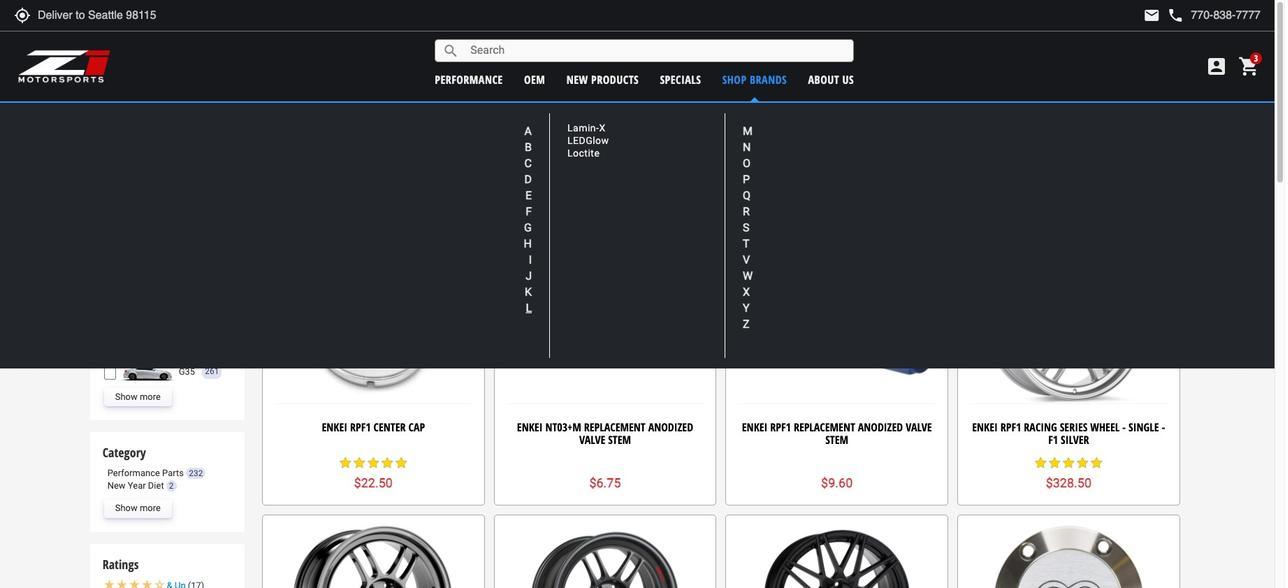 Task type: vqa. For each thing, say whether or not it's contained in the screenshot.
Star Star Star Star Star $299
no



Task type: describe. For each thing, give the bounding box(es) containing it.
3 star from the left
[[367, 456, 381, 470]]

enkei rpf1 racing series wheel - single - f1 silver
[[973, 420, 1166, 447]]

shopping:
[[615, 108, 667, 122]]

new products
[[567, 72, 639, 87]]

mail phone
[[1144, 7, 1185, 24]]

c
[[525, 157, 532, 170]]

account_box
[[1206, 55, 1228, 78]]

performance link
[[435, 72, 503, 87]]

2
[[169, 481, 174, 491]]

y
[[743, 301, 750, 315]]

1 star from the left
[[339, 456, 353, 470]]

star star star star star $328.50
[[1034, 456, 1104, 490]]

10 star from the left
[[1090, 456, 1104, 470]]

center
[[374, 420, 406, 435]]

p
[[743, 173, 750, 186]]

show more for 1st show more button
[[115, 391, 161, 402]]

more for 1st show more button
[[140, 391, 161, 402]]

single
[[1129, 420, 1160, 435]]

r35
[[670, 108, 690, 122]]

261
[[205, 367, 219, 376]]

enkei for enkei rpf1 center cap
[[322, 420, 348, 435]]

enkei rpf1 replacement anodized valve stem
[[742, 420, 932, 447]]

search
[[443, 42, 460, 59]]

f
[[526, 205, 532, 218]]

mail
[[1144, 7, 1161, 24]]

x inside m n o p q r s t v w x y z
[[743, 285, 750, 299]]

enkei for enkei nt03+m replacement anodized valve stem
[[517, 420, 543, 435]]

7 star from the left
[[1048, 456, 1062, 470]]

about us
[[809, 72, 855, 87]]

m
[[743, 124, 753, 138]]

nissan juke 2011 2012 2013 2014 2015 2016 2017 vr38dett hr15de mr16ddt hr16de z1 motorsports image
[[119, 341, 175, 359]]

z
[[743, 317, 750, 331]]

a b c d e f g h i j k l
[[524, 124, 532, 315]]

$9.60
[[822, 475, 853, 490]]

products
[[592, 72, 639, 87]]

parts
[[162, 468, 184, 478]]

my_location
[[14, 7, 31, 24]]

diet
[[148, 480, 164, 491]]

specials
[[660, 72, 702, 87]]

g35
[[179, 366, 195, 377]]

8 star from the left
[[1062, 456, 1076, 470]]

9 star from the left
[[1076, 456, 1090, 470]]

r
[[743, 205, 750, 218]]

brands
[[750, 72, 787, 87]]

$328.50
[[1046, 475, 1092, 490]]

b
[[525, 141, 532, 154]]

j
[[526, 269, 532, 282]]

6 star from the left
[[1034, 456, 1048, 470]]

year
[[128, 480, 146, 491]]

wheel
[[1091, 420, 1120, 435]]

currently shopping: r35 (change model)
[[564, 108, 758, 122]]

z1 motorsports logo image
[[17, 49, 112, 84]]

nt03+m
[[546, 420, 582, 435]]

enkei nt03+m replacement anodized valve stem
[[517, 420, 694, 447]]

a
[[525, 124, 532, 138]]

ratings
[[103, 556, 139, 572]]

shop brands link
[[723, 72, 787, 87]]

f1
[[1049, 432, 1059, 447]]

star star star star star $22.50
[[339, 456, 409, 490]]

infiniti g35 coupe sedan v35 v36 skyline 2003 2004 2005 2006 2007 2008 3.5l vq35de revup rev up vq35hr z1 motorsports image
[[119, 363, 175, 381]]

lamin-
[[568, 123, 599, 134]]

Search search field
[[460, 40, 854, 61]]

ledglow
[[568, 135, 609, 146]]

(change model) link
[[696, 109, 758, 122]]

lamin-x link
[[568, 123, 606, 134]]

phone link
[[1168, 7, 1261, 24]]

show for 1st show more button
[[115, 391, 138, 402]]

specials link
[[660, 72, 702, 87]]

oem link
[[524, 72, 546, 87]]

enkei for enkei rpf1 racing series wheel - single - f1 silver
[[973, 420, 998, 435]]

t
[[743, 237, 750, 250]]

shop brands
[[723, 72, 787, 87]]

us
[[843, 72, 855, 87]]

loctite
[[568, 148, 600, 159]]

e
[[526, 189, 532, 202]]

lamin-x ledglow loctite
[[568, 123, 609, 159]]

category performance parts 232 new year diet 2
[[103, 444, 203, 491]]

rpf1 for replacement
[[771, 420, 791, 435]]



Task type: locate. For each thing, give the bounding box(es) containing it.
x
[[599, 123, 606, 134], [743, 285, 750, 299]]

phone
[[1168, 7, 1185, 24]]

enkei inside enkei rpf1 replacement anodized valve stem
[[742, 420, 768, 435]]

anodized for enkei rpf1 replacement anodized valve stem
[[858, 420, 904, 435]]

rpf1
[[350, 420, 371, 435], [771, 420, 791, 435], [1001, 420, 1022, 435]]

1 show from the top
[[115, 391, 138, 402]]

more for second show more button from the top
[[140, 503, 161, 514]]

anodized inside enkei rpf1 replacement anodized valve stem
[[858, 420, 904, 435]]

show for second show more button from the top
[[115, 503, 138, 514]]

2 star from the left
[[353, 456, 367, 470]]

2 rpf1 from the left
[[771, 420, 791, 435]]

show more button down infiniti g35 coupe sedan v35 v36 skyline 2003 2004 2005 2006 2007 2008 3.5l vq35de revup rev up vq35hr z1 motorsports image
[[104, 388, 172, 406]]

shopping_cart
[[1239, 55, 1261, 78]]

4 enkei from the left
[[973, 420, 998, 435]]

stem
[[608, 432, 631, 447], [826, 432, 849, 447]]

enkei inside enkei nt03+m replacement anodized valve stem
[[517, 420, 543, 435]]

replacement
[[584, 420, 646, 435], [794, 420, 856, 435]]

0 horizontal spatial replacement
[[584, 420, 646, 435]]

2 anodized from the left
[[858, 420, 904, 435]]

replacement right nt03+m
[[584, 420, 646, 435]]

rpf1 inside enkei rpf1 racing series wheel - single - f1 silver
[[1001, 420, 1022, 435]]

about
[[809, 72, 840, 87]]

0 horizontal spatial anodized
[[649, 420, 694, 435]]

0 horizontal spatial valve
[[580, 432, 606, 447]]

h
[[524, 237, 532, 250]]

g
[[524, 221, 532, 234]]

category
[[103, 444, 146, 461]]

4 star from the left
[[381, 456, 395, 470]]

- right single
[[1162, 420, 1166, 435]]

loctite link
[[568, 148, 600, 159]]

silver
[[1061, 432, 1090, 447]]

currently
[[564, 108, 612, 122]]

n
[[743, 141, 751, 154]]

x up ledglow
[[599, 123, 606, 134]]

shop
[[723, 72, 747, 87]]

2 horizontal spatial rpf1
[[1001, 420, 1022, 435]]

show down new
[[115, 503, 138, 514]]

show more down year
[[115, 503, 161, 514]]

show more
[[115, 391, 161, 402], [115, 503, 161, 514]]

stem up $6.75
[[608, 432, 631, 447]]

replacement inside enkei rpf1 replacement anodized valve stem
[[794, 420, 856, 435]]

replacement up $9.60
[[794, 420, 856, 435]]

show down infiniti g35 coupe sedan v35 v36 skyline 2003 2004 2005 2006 2007 2008 3.5l vq35de revup rev up vq35hr z1 motorsports image
[[115, 391, 138, 402]]

about us link
[[809, 72, 855, 87]]

0 horizontal spatial x
[[599, 123, 606, 134]]

1 horizontal spatial -
[[1162, 420, 1166, 435]]

1 vertical spatial more
[[140, 503, 161, 514]]

stem up $9.60
[[826, 432, 849, 447]]

account_box link
[[1203, 55, 1232, 78]]

stem inside enkei rpf1 replacement anodized valve stem
[[826, 432, 849, 447]]

2 more from the top
[[140, 503, 161, 514]]

$6.75
[[590, 475, 621, 490]]

1 - from the left
[[1123, 420, 1127, 435]]

performance
[[435, 72, 503, 87]]

w
[[743, 269, 753, 282]]

1 vertical spatial show more
[[115, 503, 161, 514]]

show more for second show more button from the top
[[115, 503, 161, 514]]

stem for rpf1
[[826, 432, 849, 447]]

oem
[[524, 72, 546, 87]]

1 horizontal spatial replacement
[[794, 420, 856, 435]]

v
[[743, 253, 750, 266]]

stem inside enkei nt03+m replacement anodized valve stem
[[608, 432, 631, 447]]

rpf1 for center
[[350, 420, 371, 435]]

0 horizontal spatial rpf1
[[350, 420, 371, 435]]

rpf1 for racing
[[1001, 420, 1022, 435]]

valve for enkei nt03+m replacement anodized valve stem
[[580, 432, 606, 447]]

(change
[[696, 109, 728, 122]]

replacement inside enkei nt03+m replacement anodized valve stem
[[584, 420, 646, 435]]

show
[[115, 391, 138, 402], [115, 503, 138, 514]]

0 horizontal spatial stem
[[608, 432, 631, 447]]

1 horizontal spatial anodized
[[858, 420, 904, 435]]

1 anodized from the left
[[649, 420, 694, 435]]

anodized inside enkei nt03+m replacement anodized valve stem
[[649, 420, 694, 435]]

q
[[743, 189, 751, 202]]

-
[[1123, 420, 1127, 435], [1162, 420, 1166, 435]]

None checkbox
[[104, 367, 116, 379]]

1 horizontal spatial valve
[[906, 420, 932, 435]]

ledglow link
[[568, 135, 609, 146]]

anodized
[[649, 420, 694, 435], [858, 420, 904, 435]]

1 show more from the top
[[115, 391, 161, 402]]

x up y
[[743, 285, 750, 299]]

2 replacement from the left
[[794, 420, 856, 435]]

show more down infiniti g35 coupe sedan v35 v36 skyline 2003 2004 2005 2006 2007 2008 3.5l vq35de revup rev up vq35hr z1 motorsports image
[[115, 391, 161, 402]]

1 vertical spatial x
[[743, 285, 750, 299]]

1 show more button from the top
[[104, 388, 172, 406]]

m n o p q r s t v w x y z
[[743, 124, 753, 331]]

stem for nt03+m
[[608, 432, 631, 447]]

anodized for enkei nt03+m replacement anodized valve stem
[[649, 420, 694, 435]]

1 stem from the left
[[608, 432, 631, 447]]

i
[[529, 253, 532, 266]]

enkei for enkei rpf1 replacement anodized valve stem
[[742, 420, 768, 435]]

valve inside enkei rpf1 replacement anodized valve stem
[[906, 420, 932, 435]]

2 - from the left
[[1162, 420, 1166, 435]]

0 vertical spatial show
[[115, 391, 138, 402]]

shopping_cart link
[[1235, 55, 1261, 78]]

3 rpf1 from the left
[[1001, 420, 1022, 435]]

d
[[525, 173, 532, 186]]

0 vertical spatial more
[[140, 391, 161, 402]]

x inside lamin-x ledglow loctite
[[599, 123, 606, 134]]

s
[[743, 221, 750, 234]]

o
[[743, 157, 751, 170]]

1 vertical spatial show
[[115, 503, 138, 514]]

2 show more button from the top
[[104, 500, 172, 518]]

racing
[[1025, 420, 1058, 435]]

performance
[[107, 468, 160, 478]]

0 vertical spatial x
[[599, 123, 606, 134]]

valve inside enkei nt03+m replacement anodized valve stem
[[580, 432, 606, 447]]

3 enkei from the left
[[742, 420, 768, 435]]

new
[[567, 72, 588, 87]]

1 more from the top
[[140, 391, 161, 402]]

enkei inside enkei rpf1 racing series wheel - single - f1 silver
[[973, 420, 998, 435]]

enkei rpf1 center cap
[[322, 420, 425, 435]]

1 replacement from the left
[[584, 420, 646, 435]]

- right wheel
[[1123, 420, 1127, 435]]

232
[[189, 468, 203, 478]]

k
[[525, 285, 532, 299]]

star
[[339, 456, 353, 470], [353, 456, 367, 470], [367, 456, 381, 470], [381, 456, 395, 470], [395, 456, 409, 470], [1034, 456, 1048, 470], [1048, 456, 1062, 470], [1062, 456, 1076, 470], [1076, 456, 1090, 470], [1090, 456, 1104, 470]]

0 horizontal spatial -
[[1123, 420, 1127, 435]]

new
[[107, 480, 126, 491]]

$22.50
[[354, 475, 393, 490]]

valve for enkei rpf1 replacement anodized valve stem
[[906, 420, 932, 435]]

l
[[526, 301, 532, 315]]

more down infiniti g35 coupe sedan v35 v36 skyline 2003 2004 2005 2006 2007 2008 3.5l vq35de revup rev up vq35hr z1 motorsports image
[[140, 391, 161, 402]]

1 vertical spatial show more button
[[104, 500, 172, 518]]

rpf1 inside enkei rpf1 replacement anodized valve stem
[[771, 420, 791, 435]]

2 show more from the top
[[115, 503, 161, 514]]

model)
[[730, 109, 758, 122]]

valve
[[906, 420, 932, 435], [580, 432, 606, 447]]

0 vertical spatial show more button
[[104, 388, 172, 406]]

more
[[140, 391, 161, 402], [140, 503, 161, 514]]

1 horizontal spatial rpf1
[[771, 420, 791, 435]]

mail link
[[1144, 7, 1161, 24]]

1 horizontal spatial x
[[743, 285, 750, 299]]

more down diet
[[140, 503, 161, 514]]

2 stem from the left
[[826, 432, 849, 447]]

replacement for nt03+m
[[584, 420, 646, 435]]

2 enkei from the left
[[517, 420, 543, 435]]

show more button down year
[[104, 500, 172, 518]]

1 rpf1 from the left
[[350, 420, 371, 435]]

0 vertical spatial show more
[[115, 391, 161, 402]]

1 enkei from the left
[[322, 420, 348, 435]]

cap
[[409, 420, 425, 435]]

1 horizontal spatial stem
[[826, 432, 849, 447]]

new products link
[[567, 72, 639, 87]]

replacement for rpf1
[[794, 420, 856, 435]]

series
[[1061, 420, 1088, 435]]

5 star from the left
[[395, 456, 409, 470]]

2 show from the top
[[115, 503, 138, 514]]



